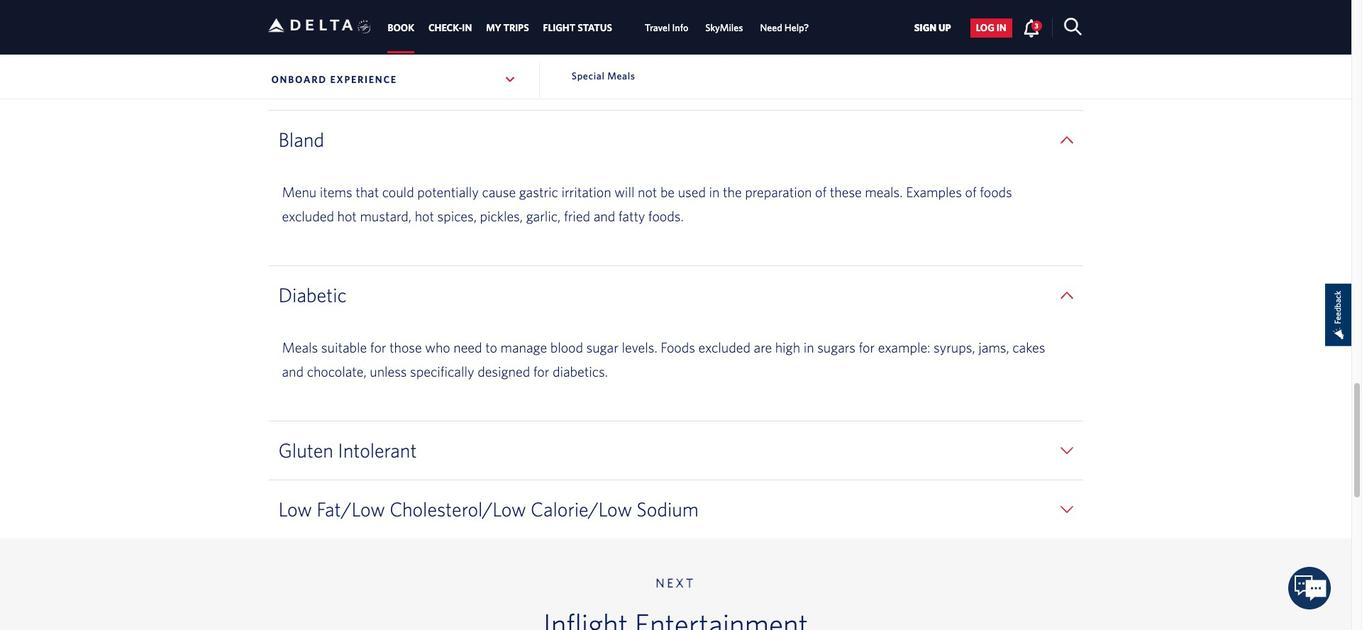 Task type: locate. For each thing, give the bounding box(es) containing it.
2 of from the left
[[966, 184, 977, 200]]

individually
[[298, 53, 364, 69]]

syrups,
[[934, 339, 976, 356]]

hot left spices,
[[415, 208, 434, 224]]

meals
[[326, 29, 361, 45], [764, 53, 799, 69]]

1 horizontal spatial in
[[804, 339, 814, 356]]

special
[[601, 53, 643, 69], [572, 70, 605, 82]]

skymiles
[[706, 22, 743, 34]]

special down laws.
[[572, 70, 605, 82]]

next
[[656, 576, 696, 590]]

high
[[775, 339, 801, 356]]

during
[[876, 53, 913, 69]]

that up the mustard, in the top left of the page
[[356, 184, 379, 200]]

1 horizontal spatial and
[[594, 208, 615, 224]]

onboard
[[271, 74, 327, 85]]

2 vertical spatial are
[[754, 339, 772, 356]]

fruit
[[899, 29, 923, 45]]

sodium
[[637, 498, 699, 521]]

0 horizontal spatial meals
[[326, 29, 361, 45]]

flight status
[[543, 22, 612, 34]]

1 horizontal spatial hot
[[415, 208, 434, 224]]

specifically
[[410, 363, 474, 380]]

used
[[678, 184, 706, 200]]

0 horizontal spatial meals
[[282, 339, 318, 356]]

such
[[1021, 29, 1049, 45]]

in left "the" on the top
[[709, 184, 720, 200]]

spices,
[[438, 208, 477, 224]]

in right log
[[997, 22, 1007, 34]]

fat/low
[[317, 498, 385, 521]]

pickles,
[[480, 208, 523, 224]]

travel info link
[[645, 15, 689, 41]]

0 horizontal spatial kosher
[[282, 29, 323, 45]]

suitable
[[321, 339, 367, 356]]

0 horizontal spatial excluded
[[282, 208, 334, 224]]

1 horizontal spatial excluded
[[699, 339, 751, 356]]

1 of from the left
[[816, 184, 827, 200]]

special up special meals
[[601, 53, 643, 69]]

0 horizontal spatial are
[[364, 29, 382, 45]]

diabetic button
[[279, 283, 1073, 307]]

0 horizontal spatial and
[[282, 363, 304, 380]]

menu items that could potentially cause gastric irritation will not be used in the preparation of these meals. examples of foods excluded hot mustard, hot spices, pickles, garlic, fried and fatty foods.
[[282, 184, 1013, 224]]

tab list
[[381, 0, 818, 53]]

kosher up as
[[282, 29, 323, 45]]

for inside kosher meals are prepared by kosher caterers under rabbinical supervision and may also incorporate fresh fruit or sealed items, such as individually packaged bagels that meet kosher laws. special kosher for passover meals are supplied during passover.
[[690, 53, 706, 69]]

as
[[282, 53, 295, 69]]

log
[[976, 22, 995, 34]]

1 vertical spatial are
[[802, 53, 820, 69]]

foods
[[661, 339, 695, 356]]

are down incorporate
[[802, 53, 820, 69]]

1 horizontal spatial meals
[[608, 70, 636, 82]]

in
[[997, 22, 1007, 34], [709, 184, 720, 200], [804, 339, 814, 356]]

0 horizontal spatial kosher
[[458, 29, 497, 45]]

supplied
[[823, 53, 873, 69]]

1 vertical spatial in
[[709, 184, 720, 200]]

also
[[770, 29, 794, 45]]

1 horizontal spatial that
[[467, 53, 490, 69]]

meals down also
[[764, 53, 799, 69]]

1 horizontal spatial are
[[754, 339, 772, 356]]

0 vertical spatial kosher
[[458, 29, 497, 45]]

bland
[[279, 128, 324, 151]]

1 vertical spatial excluded
[[699, 339, 751, 356]]

2 vertical spatial and
[[282, 363, 304, 380]]

of
[[816, 184, 827, 200], [966, 184, 977, 200]]

gluten intolerant
[[279, 439, 417, 462]]

2 hot from the left
[[415, 208, 434, 224]]

meals.
[[865, 184, 903, 200]]

are left high
[[754, 339, 772, 356]]

are left book
[[364, 29, 382, 45]]

0 vertical spatial excluded
[[282, 208, 334, 224]]

0 vertical spatial and
[[717, 29, 739, 45]]

1 horizontal spatial of
[[966, 184, 977, 200]]

status
[[578, 22, 612, 34]]

cholesterol/low
[[390, 498, 526, 521]]

for up the unless
[[370, 339, 386, 356]]

2 horizontal spatial are
[[802, 53, 820, 69]]

next link
[[420, 576, 931, 630]]

0 horizontal spatial in
[[709, 184, 720, 200]]

1 vertical spatial that
[[356, 184, 379, 200]]

and up passover
[[717, 29, 739, 45]]

in right high
[[804, 339, 814, 356]]

flight status link
[[543, 15, 612, 41]]

who
[[425, 339, 450, 356]]

and right fried
[[594, 208, 615, 224]]

kosher right by
[[458, 29, 497, 45]]

1 vertical spatial meals
[[764, 53, 799, 69]]

0 vertical spatial kosher
[[282, 29, 323, 45]]

blood
[[550, 339, 583, 356]]

1 vertical spatial kosher
[[527, 53, 566, 69]]

supervision
[[647, 29, 714, 45]]

kosher down supervision
[[646, 53, 687, 69]]

0 vertical spatial special
[[601, 53, 643, 69]]

cause
[[482, 184, 516, 200]]

1 vertical spatial and
[[594, 208, 615, 224]]

items
[[320, 184, 352, 200]]

of left foods
[[966, 184, 977, 200]]

for down supervision
[[690, 53, 706, 69]]

onboard experience button
[[268, 62, 520, 97]]

that inside kosher meals are prepared by kosher caterers under rabbinical supervision and may also incorporate fresh fruit or sealed items, such as individually packaged bagels that meet kosher laws. special kosher for passover meals are supplied during passover.
[[467, 53, 490, 69]]

flight
[[543, 22, 576, 34]]

1 horizontal spatial kosher
[[646, 53, 687, 69]]

hot
[[337, 208, 357, 224], [415, 208, 434, 224]]

meals down rabbinical on the left of the page
[[608, 70, 636, 82]]

2 horizontal spatial in
[[997, 22, 1007, 34]]

0 vertical spatial meals
[[326, 29, 361, 45]]

hot down the items
[[337, 208, 357, 224]]

info
[[672, 22, 689, 34]]

0 vertical spatial that
[[467, 53, 490, 69]]

are
[[364, 29, 382, 45], [802, 53, 820, 69], [754, 339, 772, 356]]

potentially
[[417, 184, 479, 200]]

sugars
[[818, 339, 856, 356]]

menu
[[282, 184, 317, 200]]

in inside menu items that could potentially cause gastric irritation will not be used in the preparation of these meals. examples of foods excluded hot mustard, hot spices, pickles, garlic, fried and fatty foods.
[[709, 184, 720, 200]]

2 vertical spatial in
[[804, 339, 814, 356]]

rabbinical
[[587, 29, 644, 45]]

need
[[454, 339, 482, 356]]

need
[[760, 22, 783, 34]]

and left chocolate,
[[282, 363, 304, 380]]

of left these
[[816, 184, 827, 200]]

and
[[717, 29, 739, 45], [594, 208, 615, 224], [282, 363, 304, 380]]

to
[[486, 339, 497, 356]]

0 horizontal spatial of
[[816, 184, 827, 200]]

intolerant
[[338, 439, 417, 462]]

tab list containing book
[[381, 0, 818, 53]]

onboard experience
[[271, 74, 397, 85]]

0 horizontal spatial that
[[356, 184, 379, 200]]

that left meet
[[467, 53, 490, 69]]

and inside kosher meals are prepared by kosher caterers under rabbinical supervision and may also incorporate fresh fruit or sealed items, such as individually packaged bagels that meet kosher laws. special kosher for passover meals are supplied during passover.
[[717, 29, 739, 45]]

0 horizontal spatial hot
[[337, 208, 357, 224]]

excluded down menu
[[282, 208, 334, 224]]

may
[[742, 29, 767, 45]]

1 vertical spatial meals
[[282, 339, 318, 356]]

preparation
[[745, 184, 812, 200]]

meals up chocolate,
[[282, 339, 318, 356]]

2 horizontal spatial and
[[717, 29, 739, 45]]

excluded right foods
[[699, 339, 751, 356]]

0 vertical spatial in
[[997, 22, 1007, 34]]

1 vertical spatial kosher
[[646, 53, 687, 69]]

kosher down "under"
[[527, 53, 566, 69]]

meals up individually
[[326, 29, 361, 45]]

my trips
[[486, 22, 529, 34]]



Task type: describe. For each thing, give the bounding box(es) containing it.
foods
[[980, 184, 1013, 200]]

diabetics.
[[553, 363, 608, 380]]

meals suitable for those who need to manage blood sugar levels. foods excluded are high in sugars for example: syrups, jams, cakes and chocolate, unless specifically designed for diabetics.
[[282, 339, 1046, 380]]

for right sugars
[[859, 339, 875, 356]]

help?
[[785, 22, 809, 34]]

book link
[[388, 15, 414, 41]]

check-in link
[[429, 15, 472, 41]]

or
[[926, 29, 939, 45]]

message us image
[[1289, 567, 1332, 610]]

low fat/low cholesterol/low calorie/low sodium
[[279, 498, 699, 521]]

passover.
[[917, 53, 970, 69]]

check-
[[429, 22, 462, 34]]

low fat/low cholesterol/low calorie/low sodium button
[[279, 498, 1073, 522]]

bagels
[[426, 53, 464, 69]]

jams,
[[979, 339, 1010, 356]]

in inside 'meals suitable for those who need to manage blood sugar levels. foods excluded are high in sugars for example: syrups, jams, cakes and chocolate, unless specifically designed for diabetics.'
[[804, 339, 814, 356]]

calorie/low
[[531, 498, 632, 521]]

sign up
[[915, 22, 951, 34]]

1 horizontal spatial meals
[[764, 53, 799, 69]]

excluded inside menu items that could potentially cause gastric irritation will not be used in the preparation of these meals. examples of foods excluded hot mustard, hot spices, pickles, garlic, fried and fatty foods.
[[282, 208, 334, 224]]

sealed
[[942, 29, 979, 45]]

travel info
[[645, 22, 689, 34]]

log in button
[[971, 18, 1013, 38]]

experience
[[330, 74, 397, 85]]

my
[[486, 22, 501, 34]]

irritation
[[562, 184, 611, 200]]

diabetic
[[279, 283, 347, 307]]

meet
[[494, 53, 524, 69]]

kosher meals are prepared by kosher caterers under rabbinical supervision and may also incorporate fresh fruit or sealed items, such as individually packaged bagels that meet kosher laws. special kosher for passover meals are supplied during passover.
[[282, 29, 1049, 69]]

manage
[[501, 339, 547, 356]]

in inside button
[[997, 22, 1007, 34]]

levels.
[[622, 339, 658, 356]]

special inside kosher meals are prepared by kosher caterers under rabbinical supervision and may also incorporate fresh fruit or sealed items, such as individually packaged bagels that meet kosher laws. special kosher for passover meals are supplied during passover.
[[601, 53, 643, 69]]

that inside menu items that could potentially cause gastric irritation will not be used in the preparation of these meals. examples of foods excluded hot mustard, hot spices, pickles, garlic, fried and fatty foods.
[[356, 184, 379, 200]]

unless
[[370, 363, 407, 380]]

trips
[[504, 22, 529, 34]]

delta air lines image
[[268, 3, 353, 47]]

3
[[1035, 21, 1039, 30]]

designed
[[478, 363, 530, 380]]

in
[[462, 22, 472, 34]]

book
[[388, 22, 414, 34]]

prepared
[[386, 29, 437, 45]]

0 vertical spatial are
[[364, 29, 382, 45]]

skyteam image
[[358, 5, 371, 49]]

the
[[723, 184, 742, 200]]

excluded inside 'meals suitable for those who need to manage blood sugar levels. foods excluded are high in sugars for example: syrups, jams, cakes and chocolate, unless specifically designed for diabetics.'
[[699, 339, 751, 356]]

need help? link
[[760, 15, 809, 41]]

incorporate
[[797, 29, 864, 45]]

3 link
[[1023, 18, 1042, 37]]

by
[[441, 29, 455, 45]]

skymiles link
[[706, 15, 743, 41]]

1 vertical spatial special
[[572, 70, 605, 82]]

these
[[830, 184, 862, 200]]

those
[[390, 339, 422, 356]]

need help?
[[760, 22, 809, 34]]

my trips link
[[486, 15, 529, 41]]

1 horizontal spatial kosher
[[527, 53, 566, 69]]

foods.
[[649, 208, 684, 224]]

sign
[[915, 22, 937, 34]]

are inside 'meals suitable for those who need to manage blood sugar levels. foods excluded are high in sugars for example: syrups, jams, cakes and chocolate, unless specifically designed for diabetics.'
[[754, 339, 772, 356]]

gastric
[[519, 184, 558, 200]]

1 hot from the left
[[337, 208, 357, 224]]

items,
[[982, 29, 1018, 45]]

gluten intolerant button
[[279, 439, 1073, 463]]

fried
[[564, 208, 591, 224]]

fresh
[[867, 29, 896, 45]]

0 vertical spatial meals
[[608, 70, 636, 82]]

meals inside 'meals suitable for those who need to manage blood sugar levels. foods excluded are high in sugars for example: syrups, jams, cakes and chocolate, unless specifically designed for diabetics.'
[[282, 339, 318, 356]]

special meals
[[572, 70, 636, 82]]

for down manage
[[534, 363, 550, 380]]

chocolate,
[[307, 363, 367, 380]]

up
[[939, 22, 951, 34]]

and inside 'meals suitable for those who need to manage blood sugar levels. foods excluded are high in sugars for example: syrups, jams, cakes and chocolate, unless specifically designed for diabetics.'
[[282, 363, 304, 380]]

caterers
[[500, 29, 547, 45]]

examples
[[906, 184, 962, 200]]

and inside menu items that could potentially cause gastric irritation will not be used in the preparation of these meals. examples of foods excluded hot mustard, hot spices, pickles, garlic, fried and fatty foods.
[[594, 208, 615, 224]]

laws.
[[569, 53, 598, 69]]

check-in
[[429, 22, 472, 34]]

be
[[661, 184, 675, 200]]

cakes
[[1013, 339, 1046, 356]]

sign up link
[[909, 18, 957, 38]]

log in
[[976, 22, 1007, 34]]

could
[[382, 184, 414, 200]]

low
[[279, 498, 312, 521]]

gluten
[[279, 439, 333, 462]]

sugar
[[587, 339, 619, 356]]

passover
[[709, 53, 761, 69]]

example:
[[878, 339, 931, 356]]



Task type: vqa. For each thing, say whether or not it's contained in the screenshot.
the topmost are
yes



